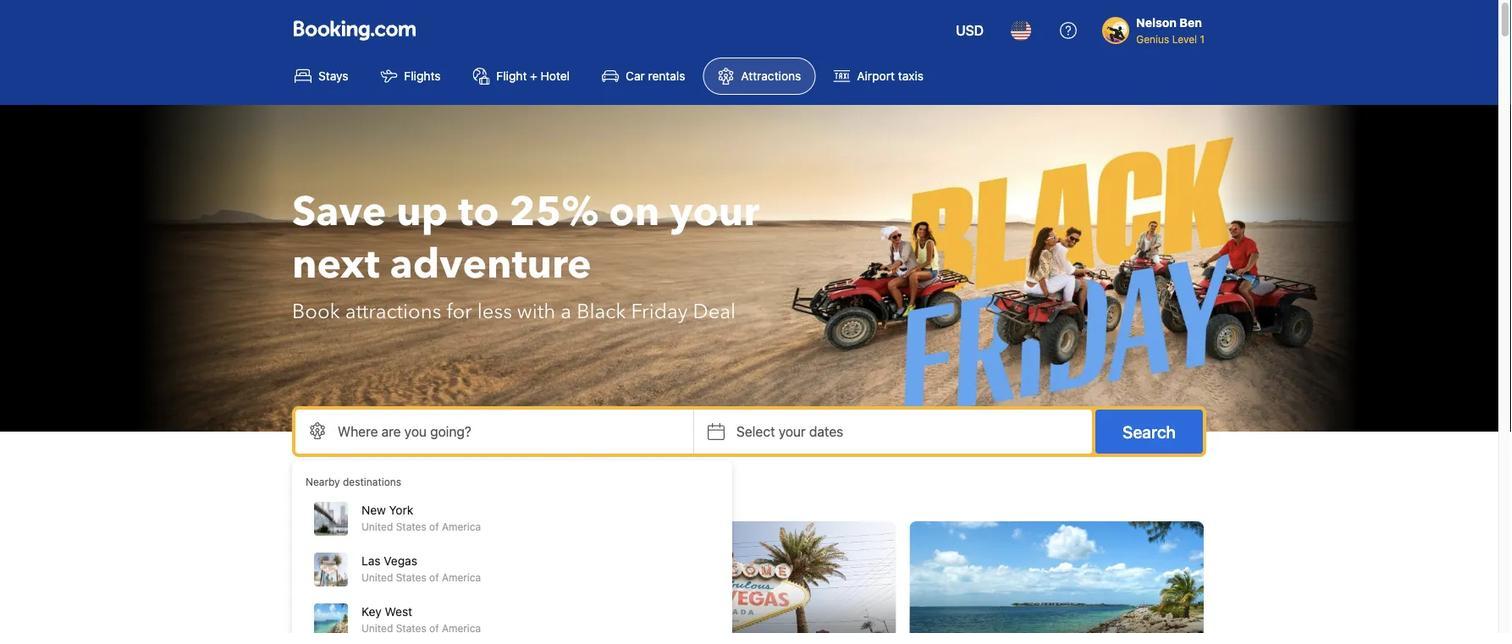 Task type: describe. For each thing, give the bounding box(es) containing it.
states for las vegas
[[396, 572, 427, 583]]

usd
[[956, 22, 984, 39]]

nelson
[[1137, 16, 1177, 30]]

save up to 25% on your next adventure book attractions for less with a black friday deal
[[292, 185, 760, 326]]

airport taxis link
[[819, 58, 938, 95]]

flight
[[497, 69, 527, 83]]

stays
[[318, 69, 348, 83]]

search button
[[1096, 410, 1203, 454]]

black
[[577, 298, 626, 326]]

usd button
[[946, 10, 994, 51]]

nelson ben genius level 1
[[1137, 16, 1205, 45]]

york
[[389, 503, 413, 517]]

save
[[292, 185, 386, 240]]

hotel
[[541, 69, 570, 83]]

less
[[477, 298, 512, 326]]

destinations up new
[[343, 476, 401, 488]]

attractions link
[[703, 58, 816, 95]]

select
[[737, 424, 775, 440]]

booking.com image
[[294, 20, 416, 41]]

1 vertical spatial your
[[779, 424, 806, 440]]

america for vegas
[[442, 572, 481, 583]]

airport taxis
[[857, 69, 924, 83]]

deal
[[693, 298, 736, 326]]

next
[[292, 237, 380, 293]]

west
[[385, 605, 412, 619]]

search
[[1123, 422, 1176, 442]]

your account menu nelson ben genius level 1 element
[[1103, 8, 1212, 47]]

genius
[[1137, 33, 1170, 45]]

of for las vegas
[[429, 572, 439, 583]]

attractions
[[345, 298, 442, 326]]

select your dates
[[737, 424, 844, 440]]

attractions
[[741, 69, 801, 83]]

new york united states of america
[[362, 503, 481, 533]]

key
[[362, 605, 382, 619]]

a
[[561, 298, 572, 326]]

book
[[292, 298, 340, 326]]

1
[[1200, 33, 1205, 45]]

las
[[362, 554, 381, 568]]

adventure
[[390, 237, 592, 293]]

new
[[362, 503, 386, 517]]

key west link
[[306, 600, 719, 633]]

of for new york
[[429, 521, 439, 533]]

25%
[[509, 185, 599, 240]]

states for new york
[[396, 521, 427, 533]]



Task type: locate. For each thing, give the bounding box(es) containing it.
nearby
[[306, 476, 340, 488], [294, 484, 354, 508]]

nearby destinations
[[306, 476, 401, 488], [294, 484, 459, 508]]

flights link
[[366, 58, 455, 95]]

stays link
[[280, 58, 363, 95]]

1 united from the top
[[362, 521, 393, 533]]

+
[[530, 69, 538, 83]]

flight + hotel
[[497, 69, 570, 83]]

0 vertical spatial your
[[670, 185, 760, 240]]

your inside "save up to 25% on your next adventure book attractions for less with a black friday deal"
[[670, 185, 760, 240]]

dates
[[810, 424, 844, 440]]

america up las vegas united states of america at the left
[[442, 521, 481, 533]]

0 vertical spatial states
[[396, 521, 427, 533]]

america inside las vegas united states of america
[[442, 572, 481, 583]]

0 vertical spatial america
[[442, 521, 481, 533]]

0 vertical spatial united
[[362, 521, 393, 533]]

0 horizontal spatial your
[[670, 185, 760, 240]]

las vegas united states of america
[[362, 554, 481, 583]]

america up key west link
[[442, 572, 481, 583]]

your
[[670, 185, 760, 240], [779, 424, 806, 440]]

0 vertical spatial of
[[429, 521, 439, 533]]

2 america from the top
[[442, 572, 481, 583]]

united down new
[[362, 521, 393, 533]]

with
[[517, 298, 556, 326]]

las vegas image
[[602, 522, 896, 633]]

1 vertical spatial of
[[429, 572, 439, 583]]

america
[[442, 521, 481, 533], [442, 572, 481, 583]]

united inside las vegas united states of america
[[362, 572, 393, 583]]

ben
[[1180, 16, 1202, 30]]

friday
[[631, 298, 688, 326]]

1 states from the top
[[396, 521, 427, 533]]

car rentals link
[[588, 58, 700, 95]]

2 states from the top
[[396, 572, 427, 583]]

united inside new york united states of america
[[362, 521, 393, 533]]

flights
[[404, 69, 441, 83]]

taxis
[[898, 69, 924, 83]]

states inside las vegas united states of america
[[396, 572, 427, 583]]

up
[[397, 185, 448, 240]]

nearby destinations up new
[[306, 476, 401, 488]]

on
[[609, 185, 660, 240]]

nearby destinations up 'las'
[[294, 484, 459, 508]]

america for york
[[442, 521, 481, 533]]

rentals
[[648, 69, 685, 83]]

of inside new york united states of america
[[429, 521, 439, 533]]

your right 'on' on the top
[[670, 185, 760, 240]]

states down the "vegas"
[[396, 572, 427, 583]]

of inside las vegas united states of america
[[429, 572, 439, 583]]

key west
[[362, 605, 412, 619]]

destinations
[[343, 476, 401, 488], [359, 484, 459, 508]]

for
[[447, 298, 472, 326]]

car
[[626, 69, 645, 83]]

united for las
[[362, 572, 393, 583]]

airport
[[857, 69, 895, 83]]

your left the dates
[[779, 424, 806, 440]]

states inside new york united states of america
[[396, 521, 427, 533]]

1 horizontal spatial your
[[779, 424, 806, 440]]

level
[[1173, 33, 1198, 45]]

1 vertical spatial america
[[442, 572, 481, 583]]

1 america from the top
[[442, 521, 481, 533]]

flight + hotel link
[[459, 58, 584, 95]]

2 of from the top
[[429, 572, 439, 583]]

1 vertical spatial united
[[362, 572, 393, 583]]

of
[[429, 521, 439, 533], [429, 572, 439, 583]]

america inside new york united states of america
[[442, 521, 481, 533]]

1 of from the top
[[429, 521, 439, 533]]

to
[[458, 185, 499, 240]]

united
[[362, 521, 393, 533], [362, 572, 393, 583]]

key west image
[[910, 522, 1204, 633]]

vegas
[[384, 554, 417, 568]]

united down 'las'
[[362, 572, 393, 583]]

new york image
[[294, 522, 588, 633]]

1 vertical spatial states
[[396, 572, 427, 583]]

states down york
[[396, 521, 427, 533]]

car rentals
[[626, 69, 685, 83]]

united for new
[[362, 521, 393, 533]]

destinations up the "vegas"
[[359, 484, 459, 508]]

2 united from the top
[[362, 572, 393, 583]]

Where are you going? search field
[[296, 410, 694, 454]]

states
[[396, 521, 427, 533], [396, 572, 427, 583]]



